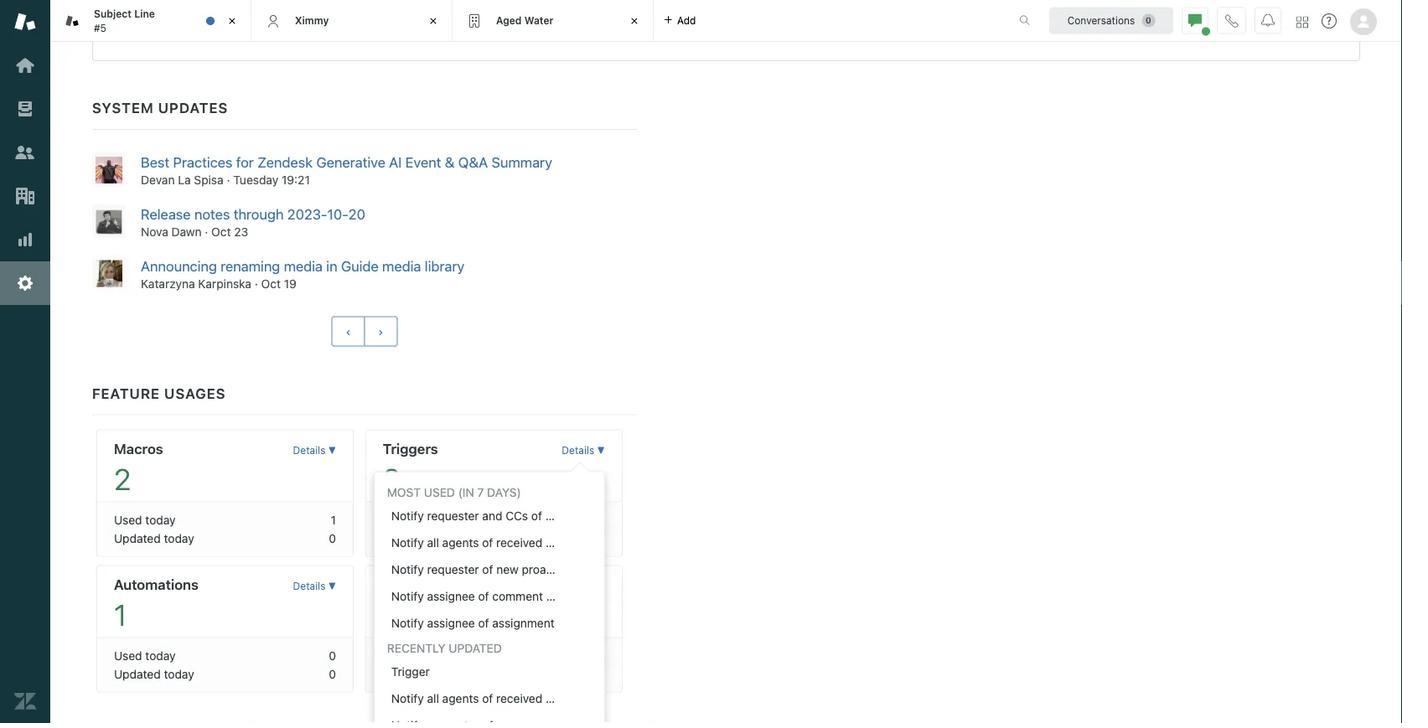 Task type: describe. For each thing, give the bounding box(es) containing it.
line
[[134, 8, 155, 20]]

most used (in 7 days)
[[387, 486, 521, 499]]

notify assignee of comment update link
[[374, 583, 604, 610]]

through
[[234, 206, 284, 223]]

system
[[92, 100, 154, 116]]

of left new
[[482, 563, 493, 577]]

2 all from the top
[[427, 692, 439, 706]]

tabs tab list
[[50, 0, 1002, 42]]

usages
[[164, 385, 226, 402]]

admin image
[[14, 272, 36, 294]]

button displays agent's chat status as online. image
[[1188, 14, 1202, 27]]

oct 19
[[261, 277, 297, 291]]

notify for second notify all agents of received request link from the top of the page
[[391, 692, 424, 706]]

triggers 8
[[383, 440, 438, 496]]

details ▼ for 2
[[293, 445, 336, 457]]

notify requester and ccs of comment update link
[[374, 503, 637, 530]]

notify assignee of comment update
[[391, 590, 584, 603]]

received for first notify all agents of received request link from the top of the page
[[496, 536, 542, 550]]

admin
[[253, 28, 287, 42]]

close image for aged water
[[626, 13, 643, 29]]

guide
[[341, 258, 379, 275]]

most
[[387, 486, 421, 499]]

views
[[383, 576, 423, 593]]

trigger
[[391, 665, 430, 679]]

zendesk
[[257, 154, 313, 171]]

announcing
[[141, 258, 217, 275]]

updated for 6
[[383, 667, 430, 681]]

katarzyna karpinska
[[141, 277, 251, 291]]

recently updated
[[387, 641, 502, 655]]

20
[[349, 206, 365, 223]]

used today for triggers
[[383, 513, 445, 527]]

assignee for assignment
[[427, 616, 475, 630]]

▼ for 2
[[328, 445, 336, 457]]

organizations image
[[14, 185, 36, 207]]

get started image
[[14, 54, 36, 76]]

requester for of
[[427, 563, 479, 577]]

event
[[405, 154, 441, 171]]

used for triggers
[[383, 513, 411, 527]]

main element
[[0, 0, 50, 723]]

received for second notify all agents of received request link from the top of the page
[[496, 692, 542, 706]]

updated for 2
[[114, 532, 161, 545]]

tuesday
[[233, 173, 278, 187]]

details for 1
[[293, 581, 326, 592]]

2 agents from the top
[[442, 692, 479, 706]]

subject
[[94, 8, 132, 20]]

for
[[236, 154, 254, 171]]

devan la spisa
[[141, 173, 223, 187]]

&
[[445, 154, 455, 171]]

subject line #5
[[94, 8, 155, 34]]

feature usages
[[92, 385, 226, 402]]

aged
[[496, 14, 522, 26]]

2 notify all agents of received request link from the top
[[374, 685, 604, 712]]

automations
[[114, 576, 199, 593]]

1 agents from the top
[[442, 536, 479, 550]]

dawn
[[171, 225, 202, 239]]

views image
[[14, 98, 36, 120]]

notify requester and ccs of comment update
[[391, 509, 637, 523]]

macros 2
[[114, 440, 163, 496]]

practices
[[173, 154, 233, 171]]

requester for and
[[427, 509, 479, 523]]

nova dawn
[[141, 225, 202, 239]]

notify assignee of assignment
[[391, 616, 555, 630]]

ximmy tab
[[251, 0, 453, 42]]

3
[[598, 513, 605, 527]]

7
[[477, 486, 484, 499]]

settings
[[173, 28, 217, 42]]

used today for 1
[[114, 649, 176, 663]]

▼ link
[[562, 571, 605, 602]]

▼ down ticket
[[597, 581, 605, 592]]

used for 2
[[114, 513, 142, 527]]

release
[[141, 206, 191, 223]]

2023-
[[287, 206, 327, 223]]

release notes through 2023-10-20
[[141, 206, 365, 223]]

library
[[425, 258, 465, 275]]

1 close image from the left
[[224, 13, 241, 29]]

comment inside notify requester and ccs of comment update link
[[545, 509, 596, 523]]

notes
[[194, 206, 230, 223]]

and
[[482, 509, 502, 523]]

aged water
[[496, 14, 554, 26]]

conversations button
[[1049, 7, 1173, 34]]

oct 23
[[211, 225, 248, 239]]

reporting image
[[14, 229, 36, 251]]

0 vertical spatial update
[[599, 509, 637, 523]]

days)
[[487, 486, 521, 499]]

0 for 1
[[329, 667, 336, 681]]

best
[[141, 154, 169, 171]]

q&a
[[458, 154, 488, 171]]

0 for 2
[[329, 532, 336, 545]]

add button
[[654, 0, 706, 41]]

2
[[114, 462, 131, 496]]

support settings are in admin center.
[[127, 28, 329, 42]]

la
[[178, 173, 191, 187]]

1 horizontal spatial 1
[[331, 513, 336, 527]]

23
[[234, 225, 248, 239]]

2 media from the left
[[382, 258, 421, 275]]

views 6
[[383, 576, 423, 632]]

2 notify all agents of received request from the top
[[391, 692, 587, 706]]

conversations
[[1067, 15, 1135, 26]]

renaming
[[221, 258, 280, 275]]



Task type: locate. For each thing, give the bounding box(es) containing it.
used down most on the bottom left of page
[[383, 513, 411, 527]]

(in
[[458, 486, 474, 499]]

5 notify from the top
[[391, 616, 424, 630]]

0 vertical spatial assignee
[[427, 590, 475, 603]]

1 vertical spatial notify all agents of received request link
[[374, 685, 604, 712]]

updates
[[158, 100, 228, 116]]

notify assignee of assignment link
[[374, 610, 604, 637]]

updated today for 2
[[114, 532, 194, 545]]

0 vertical spatial comment
[[545, 509, 596, 523]]

notify for notify assignee of assignment link on the left bottom
[[391, 616, 424, 630]]

1 horizontal spatial update
[[599, 509, 637, 523]]

tab containing subject line
[[50, 0, 251, 42]]

comment up assignment
[[492, 590, 543, 603]]

all down used
[[427, 536, 439, 550]]

1 vertical spatial agents
[[442, 692, 479, 706]]

0 horizontal spatial oct
[[211, 225, 231, 239]]

proactive
[[522, 563, 572, 577]]

‹ button
[[332, 317, 365, 347]]

zendesk products image
[[1297, 16, 1308, 28]]

0 horizontal spatial comment
[[492, 590, 543, 603]]

tuesday 19:21
[[233, 173, 310, 187]]

0 vertical spatial notify all agents of received request
[[391, 536, 587, 550]]

updated today up automations
[[114, 532, 194, 545]]

details
[[293, 445, 326, 457], [562, 445, 594, 457], [293, 581, 326, 592]]

▼ left views
[[328, 581, 336, 592]]

2 requester from the top
[[427, 563, 479, 577]]

agents up notify requester of new proactive ticket link
[[442, 536, 479, 550]]

spisa
[[194, 173, 223, 187]]

0 vertical spatial 1
[[331, 513, 336, 527]]

announcing renaming media in guide media library
[[141, 258, 465, 275]]

of down trigger link
[[482, 692, 493, 706]]

updated today for 1
[[114, 667, 194, 681]]

2 close image from the left
[[425, 13, 442, 29]]

received
[[496, 536, 542, 550], [496, 692, 542, 706]]

assignee for comment
[[427, 590, 475, 603]]

0 horizontal spatial close image
[[224, 13, 241, 29]]

2 request from the top
[[546, 692, 587, 706]]

close image left add popup button
[[626, 13, 643, 29]]

0 for triggers
[[598, 532, 605, 545]]

used down 2
[[114, 513, 142, 527]]

support
[[127, 28, 170, 42]]

updated today
[[114, 532, 194, 545], [383, 532, 463, 545], [114, 667, 194, 681], [383, 667, 463, 681]]

trigger link
[[374, 659, 604, 685]]

used for 1
[[114, 649, 142, 663]]

details for triggers
[[562, 445, 594, 457]]

assignee up notify assignee of assignment
[[427, 590, 475, 603]]

assignee up recently updated
[[427, 616, 475, 630]]

1 vertical spatial in
[[326, 258, 337, 275]]

details for 2
[[293, 445, 326, 457]]

0 vertical spatial agents
[[442, 536, 479, 550]]

6
[[383, 597, 401, 632]]

0 vertical spatial request
[[546, 536, 587, 550]]

1 request from the top
[[546, 536, 587, 550]]

1 vertical spatial oct
[[261, 277, 281, 291]]

katarzyna
[[141, 277, 195, 291]]

‹
[[346, 325, 351, 338]]

0 vertical spatial all
[[427, 536, 439, 550]]

8
[[383, 462, 400, 496]]

notify inside notify requester and ccs of comment update link
[[391, 509, 424, 523]]

update
[[599, 509, 637, 523], [546, 590, 584, 603]]

notify inside notify assignee of comment update link
[[391, 590, 424, 603]]

1 inside automations 1
[[114, 597, 127, 632]]

media up 19
[[284, 258, 323, 275]]

of down notify requester of new proactive ticket link
[[478, 590, 489, 603]]

notify
[[391, 509, 424, 523], [391, 536, 424, 550], [391, 563, 424, 577], [391, 590, 424, 603], [391, 616, 424, 630], [391, 692, 424, 706]]

of right ccs
[[531, 509, 542, 523]]

used
[[424, 486, 455, 499]]

ai
[[389, 154, 402, 171]]

used today down 2
[[114, 513, 176, 527]]

2 horizontal spatial close image
[[626, 13, 643, 29]]

used today down automations 1 at the bottom left
[[114, 649, 176, 663]]

water
[[524, 14, 554, 26]]

used today for 2
[[114, 513, 176, 527]]

10-
[[327, 206, 349, 223]]

triggers
[[383, 440, 438, 457]]

karpinska
[[198, 277, 251, 291]]

0 vertical spatial received
[[496, 536, 542, 550]]

notify requester of new proactive ticket link
[[374, 556, 605, 583]]

notify all agents of received request down trigger link
[[391, 692, 587, 706]]

in right are
[[240, 28, 250, 42]]

best practices for zendesk generative ai event & q&a summary
[[141, 154, 552, 171]]

assignment
[[492, 616, 555, 630]]

19:21
[[282, 173, 310, 187]]

aged water tab
[[453, 0, 654, 42]]

used down automations 1 at the bottom left
[[114, 649, 142, 663]]

notify inside notify requester of new proactive ticket link
[[391, 563, 424, 577]]

used
[[114, 513, 142, 527], [383, 513, 411, 527], [114, 649, 142, 663]]

request for first notify all agents of received request link from the top of the page
[[546, 536, 587, 550]]

1 vertical spatial request
[[546, 692, 587, 706]]

assignee
[[427, 590, 475, 603], [427, 616, 475, 630]]

update up ticket
[[599, 509, 637, 523]]

in for admin
[[240, 28, 250, 42]]

1 vertical spatial received
[[496, 692, 542, 706]]

▼
[[328, 445, 336, 457], [597, 445, 605, 457], [328, 581, 336, 592], [597, 581, 605, 592]]

1 horizontal spatial comment
[[545, 509, 596, 523]]

▼ for 1
[[328, 581, 336, 592]]

nova
[[141, 225, 168, 239]]

1 horizontal spatial in
[[326, 258, 337, 275]]

1 horizontal spatial oct
[[261, 277, 281, 291]]

2 assignee from the top
[[427, 616, 475, 630]]

1 vertical spatial notify all agents of received request
[[391, 692, 587, 706]]

close image
[[224, 13, 241, 29], [425, 13, 442, 29], [626, 13, 643, 29]]

3 notify from the top
[[391, 563, 424, 577]]

1 horizontal spatial close image
[[425, 13, 442, 29]]

›
[[378, 325, 383, 338]]

automations 1
[[114, 576, 199, 632]]

close image inside ximmy tab
[[425, 13, 442, 29]]

requester down most used (in 7 days)
[[427, 509, 479, 523]]

updated today for triggers
[[383, 532, 463, 545]]

notifications image
[[1261, 14, 1275, 27]]

updated up views
[[383, 532, 430, 545]]

1 horizontal spatial media
[[382, 258, 421, 275]]

0 vertical spatial notify all agents of received request link
[[374, 530, 604, 556]]

1 notify from the top
[[391, 509, 424, 523]]

update down "proactive"
[[546, 590, 584, 603]]

notify inside notify assignee of assignment link
[[391, 616, 424, 630]]

notify for notify requester and ccs of comment update link
[[391, 509, 424, 523]]

all down trigger
[[427, 692, 439, 706]]

devan
[[141, 173, 175, 187]]

1 vertical spatial comment
[[492, 590, 543, 603]]

used today down most on the bottom left of page
[[383, 513, 445, 527]]

comment inside notify assignee of comment update link
[[492, 590, 543, 603]]

0 vertical spatial oct
[[211, 225, 231, 239]]

of up updated
[[478, 616, 489, 630]]

received down ccs
[[496, 536, 542, 550]]

0 horizontal spatial 1
[[114, 597, 127, 632]]

ccs
[[506, 509, 528, 523]]

1 vertical spatial update
[[546, 590, 584, 603]]

oct for renaming
[[261, 277, 281, 291]]

notify all agents of received request
[[391, 536, 587, 550], [391, 692, 587, 706]]

new
[[496, 563, 519, 577]]

1 media from the left
[[284, 258, 323, 275]]

1 vertical spatial assignee
[[427, 616, 475, 630]]

notify for notify assignee of comment update link
[[391, 590, 424, 603]]

zendesk support image
[[14, 11, 36, 33]]

details ▼ for 1
[[293, 581, 336, 592]]

close image right settings
[[224, 13, 241, 29]]

updated today for 6
[[383, 667, 463, 681]]

0 vertical spatial in
[[240, 28, 250, 42]]

1 notify all agents of received request from the top
[[391, 536, 587, 550]]

close image inside aged water tab
[[626, 13, 643, 29]]

6 notify from the top
[[391, 692, 424, 706]]

recently
[[387, 641, 445, 655]]

request
[[546, 536, 587, 550], [546, 692, 587, 706]]

oct down notes
[[211, 225, 231, 239]]

of up notify requester of new proactive ticket link
[[482, 536, 493, 550]]

close image for ximmy
[[425, 13, 442, 29]]

0 vertical spatial requester
[[427, 509, 479, 523]]

media
[[284, 258, 323, 275], [382, 258, 421, 275]]

2 notify from the top
[[391, 536, 424, 550]]

0 horizontal spatial in
[[240, 28, 250, 42]]

1 received from the top
[[496, 536, 542, 550]]

2 received from the top
[[496, 692, 542, 706]]

0 horizontal spatial update
[[546, 590, 584, 603]]

▼ left triggers
[[328, 445, 336, 457]]

1 notify all agents of received request link from the top
[[374, 530, 604, 556]]

in for guide
[[326, 258, 337, 275]]

in
[[240, 28, 250, 42], [326, 258, 337, 275]]

updated down the recently
[[383, 667, 430, 681]]

summary
[[492, 154, 552, 171]]

▼ up 3
[[597, 445, 605, 457]]

are
[[220, 28, 237, 42]]

1 assignee from the top
[[427, 590, 475, 603]]

used today
[[114, 513, 176, 527], [383, 513, 445, 527], [114, 649, 176, 663]]

tab
[[50, 0, 251, 42]]

notify all agents of received request link down updated
[[374, 685, 604, 712]]

ximmy
[[295, 14, 329, 26]]

1 vertical spatial 1
[[114, 597, 127, 632]]

updated
[[114, 532, 161, 545], [383, 532, 430, 545], [114, 667, 161, 681], [383, 667, 430, 681]]

notify all agents of received request link down and
[[374, 530, 604, 556]]

updated for 1
[[114, 667, 161, 681]]

1 vertical spatial all
[[427, 692, 439, 706]]

notify for first notify all agents of received request link from the top of the page
[[391, 536, 424, 550]]

requester up notify assignee of comment update
[[427, 563, 479, 577]]

notify all agents of received request down and
[[391, 536, 587, 550]]

assignee inside notify assignee of assignment link
[[427, 616, 475, 630]]

3 close image from the left
[[626, 13, 643, 29]]

▼ for triggers
[[597, 445, 605, 457]]

#5
[[94, 22, 106, 34]]

comment left 3
[[545, 509, 596, 523]]

updated for triggers
[[383, 532, 430, 545]]

updated today down used
[[383, 532, 463, 545]]

ticket
[[575, 563, 605, 577]]

1 all from the top
[[427, 536, 439, 550]]

0 horizontal spatial media
[[284, 258, 323, 275]]

details ▼ for triggers
[[562, 445, 605, 457]]

4 notify from the top
[[391, 590, 424, 603]]

notify for notify requester of new proactive ticket link
[[391, 563, 424, 577]]

generative
[[316, 154, 385, 171]]

request up "proactive"
[[546, 536, 587, 550]]

updated
[[449, 641, 502, 655]]

updated up automations
[[114, 532, 161, 545]]

1 requester from the top
[[427, 509, 479, 523]]

zendesk image
[[14, 691, 36, 712]]

in left guide
[[326, 258, 337, 275]]

customers image
[[14, 142, 36, 163]]

assignee inside notify assignee of comment update link
[[427, 590, 475, 603]]

close image left aged
[[425, 13, 442, 29]]

1 vertical spatial requester
[[427, 563, 479, 577]]

0 for 6
[[598, 667, 605, 681]]

updated down automations 1 at the bottom left
[[114, 667, 161, 681]]

system updates
[[92, 100, 228, 116]]

request down trigger link
[[546, 692, 587, 706]]

received down trigger link
[[496, 692, 542, 706]]

feature
[[92, 385, 160, 402]]

oct left 19
[[261, 277, 281, 291]]

0
[[329, 532, 336, 545], [598, 532, 605, 545], [329, 649, 336, 663], [329, 667, 336, 681], [598, 667, 605, 681]]

updated today down automations 1 at the bottom left
[[114, 667, 194, 681]]

request for second notify all agents of received request link from the top of the page
[[546, 692, 587, 706]]

agents
[[442, 536, 479, 550], [442, 692, 479, 706]]

get help image
[[1322, 13, 1337, 28]]

oct for notes
[[211, 225, 231, 239]]

media right guide
[[382, 258, 421, 275]]

notify all agents of received request link
[[374, 530, 604, 556], [374, 685, 604, 712]]

› button
[[364, 317, 398, 347]]

macros
[[114, 440, 163, 457]]

updated today down the recently
[[383, 667, 463, 681]]

agents down trigger link
[[442, 692, 479, 706]]

oct
[[211, 225, 231, 239], [261, 277, 281, 291]]

notify requester of new proactive ticket
[[391, 563, 605, 577]]



Task type: vqa. For each thing, say whether or not it's contained in the screenshot.
proactive
yes



